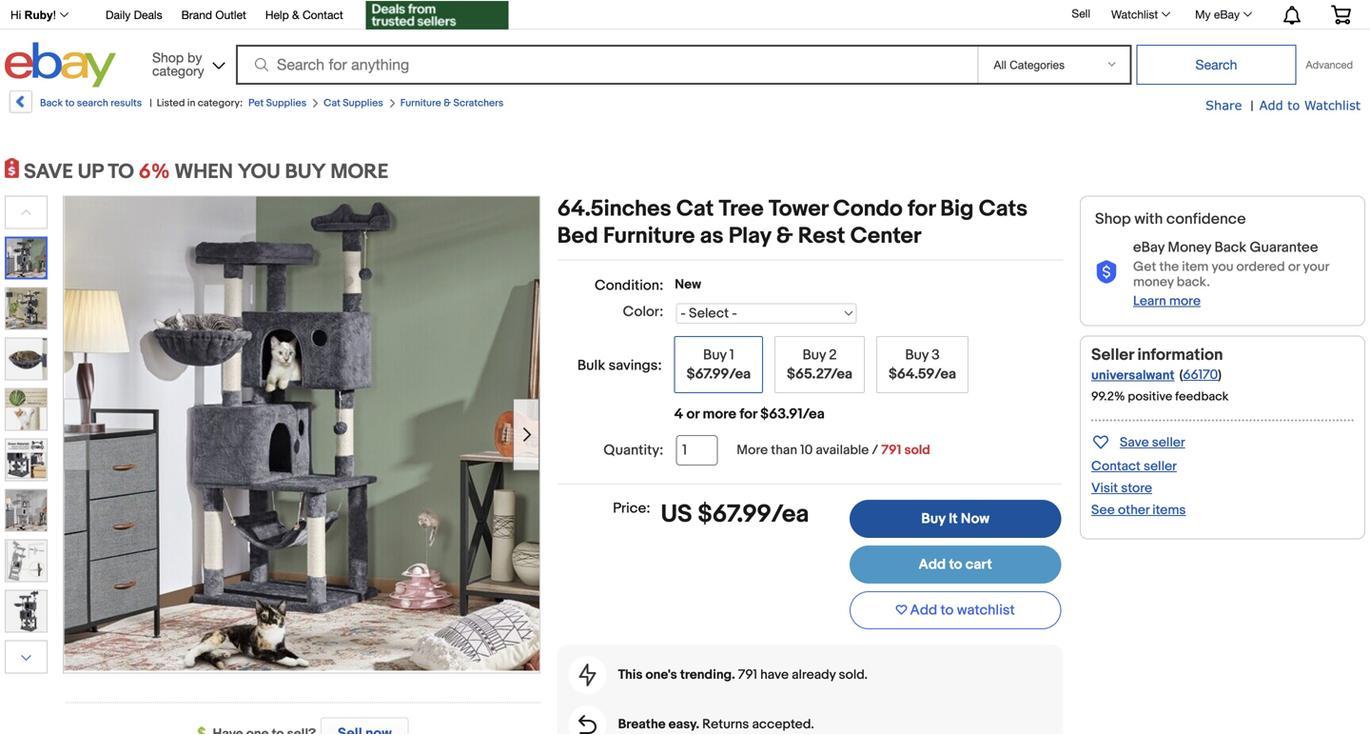 Task type: vqa. For each thing, say whether or not it's contained in the screenshot.
$9.79 2023
no



Task type: describe. For each thing, give the bounding box(es) containing it.
when
[[175, 159, 233, 184]]

big
[[941, 196, 974, 223]]

0 horizontal spatial back
[[40, 97, 63, 109]]

visit
[[1092, 480, 1119, 496]]

$63.91/ea
[[761, 406, 825, 423]]

your shopping cart image
[[1331, 5, 1353, 24]]

buy for buy 2
[[803, 347, 826, 364]]

now
[[961, 510, 990, 527]]

3
[[932, 347, 940, 364]]

& inside 64.5inches cat tree tower condo for big cats bed furniture as play & rest center
[[777, 223, 794, 250]]

& for help
[[292, 8, 300, 21]]

for inside 64.5inches cat tree tower condo for big cats bed furniture as play & rest center
[[908, 196, 936, 223]]

my
[[1196, 8, 1212, 21]]

trending.
[[681, 667, 736, 683]]

store
[[1122, 480, 1153, 496]]

ebay money back guarantee get the item you ordered or your money back. learn more
[[1134, 239, 1330, 309]]

cat inside 64.5inches cat tree tower condo for big cats bed furniture as play & rest center
[[677, 196, 714, 223]]

picture 4 of 12 image
[[6, 389, 47, 430]]

cat supplies
[[324, 97, 383, 109]]

back inside ebay money back guarantee get the item you ordered or your money back. learn more
[[1215, 239, 1247, 256]]

returns
[[703, 716, 750, 733]]

buy it now
[[922, 510, 990, 527]]

savings:
[[609, 357, 662, 374]]

guarantee
[[1250, 239, 1319, 256]]

money
[[1169, 239, 1212, 256]]

contact seller visit store see other items
[[1092, 458, 1187, 518]]

by
[[188, 50, 202, 65]]

visit store link
[[1092, 480, 1153, 496]]

accepted.
[[753, 716, 815, 733]]

in
[[187, 97, 196, 109]]

seller
[[1092, 345, 1135, 365]]

66170 link
[[1184, 367, 1219, 383]]

advanced link
[[1297, 46, 1363, 84]]

price:
[[613, 500, 651, 517]]

64.5inches cat tree tower condo for big cats bed furniture as play & rest center
[[558, 196, 1028, 250]]

picture 7 of 12 image
[[6, 540, 47, 581]]

as
[[700, 223, 724, 250]]

| inside share | add to watchlist
[[1251, 98, 1254, 114]]

| listed in category:
[[150, 97, 243, 109]]

shop by category button
[[144, 42, 229, 83]]

breathe easy. returns accepted.
[[618, 716, 815, 733]]

learn
[[1134, 293, 1167, 309]]

cart
[[966, 556, 993, 573]]

more inside ebay money back guarantee get the item you ordered or your money back. learn more
[[1170, 293, 1201, 309]]

than
[[771, 442, 798, 458]]

daily deals link
[[106, 5, 162, 26]]

us $67.99/ea
[[661, 500, 810, 529]]

!
[[53, 9, 56, 21]]

help
[[265, 8, 289, 21]]

/
[[872, 442, 879, 458]]

sell
[[1072, 7, 1091, 20]]

buy for buy 3
[[906, 347, 929, 364]]

see other items link
[[1092, 502, 1187, 518]]

add to cart
[[919, 556, 993, 573]]

or inside "us $67.99/ea" main content
[[687, 406, 700, 423]]

share button
[[1206, 97, 1243, 114]]

6%
[[139, 159, 170, 184]]

share
[[1206, 98, 1243, 112]]

with
[[1135, 210, 1164, 228]]

shop for shop with confidence
[[1096, 210, 1132, 228]]

pet supplies
[[248, 97, 307, 109]]

up
[[78, 159, 103, 184]]

more
[[331, 159, 389, 184]]

ruby
[[24, 9, 53, 21]]

to
[[108, 159, 134, 184]]

category
[[152, 63, 204, 79]]

rest
[[799, 223, 846, 250]]

4 or more for $63.91/ea
[[675, 406, 825, 423]]

add to watchlist
[[911, 602, 1016, 619]]

brand
[[181, 8, 212, 21]]

0 horizontal spatial cat
[[324, 97, 341, 109]]

supplies for cat supplies
[[343, 97, 383, 109]]

Quantity: text field
[[676, 435, 718, 466]]

advanced
[[1307, 59, 1354, 71]]

picture 2 of 12 image
[[6, 288, 47, 329]]

shop by category banner
[[0, 0, 1366, 92]]

help & contact link
[[265, 5, 343, 26]]

already
[[792, 667, 836, 683]]

0 vertical spatial 791
[[882, 442, 902, 458]]

picture 1 of 12 image
[[7, 238, 46, 278]]

hi ruby !
[[10, 9, 56, 21]]

brand outlet
[[181, 8, 246, 21]]

none submit inside the shop by category banner
[[1137, 45, 1297, 85]]

cat supplies link
[[324, 97, 383, 109]]

see
[[1092, 502, 1116, 518]]

to inside share | add to watchlist
[[1288, 98, 1301, 112]]

money
[[1134, 274, 1174, 290]]

1
[[730, 347, 735, 364]]

seller information universalwant ( 66170 ) 99.2% positive feedback
[[1092, 345, 1229, 404]]

item
[[1183, 259, 1209, 275]]

bulk savings:
[[578, 357, 662, 374]]

you
[[1212, 259, 1234, 275]]

add for add to cart
[[919, 556, 946, 573]]

picture 5 of 12 image
[[6, 439, 47, 480]]

my ebay
[[1196, 8, 1241, 21]]

add for add to watchlist
[[911, 602, 938, 619]]

64.5inches
[[558, 196, 672, 223]]

learn more link
[[1134, 293, 1201, 309]]

furniture inside 64.5inches cat tree tower condo for big cats bed furniture as play & rest center
[[604, 223, 695, 250]]

watchlist link
[[1102, 3, 1180, 26]]

buy 3 $64.59/ea
[[889, 347, 957, 383]]

account navigation
[[0, 0, 1366, 32]]

condition:
[[595, 277, 664, 294]]

back to search results
[[40, 97, 142, 109]]

back.
[[1177, 274, 1211, 290]]

watchlist
[[958, 602, 1016, 619]]

pet
[[248, 97, 264, 109]]

us $67.99/ea main content
[[558, 196, 1064, 734]]

watchlist inside 'link'
[[1112, 8, 1159, 21]]

to for watchlist
[[941, 602, 954, 619]]

save seller
[[1121, 435, 1186, 451]]

0 horizontal spatial furniture
[[401, 97, 442, 109]]



Task type: locate. For each thing, give the bounding box(es) containing it.
add to watchlist button
[[850, 591, 1062, 629]]

1 vertical spatial watchlist
[[1305, 98, 1361, 112]]

4
[[675, 406, 684, 423]]

buy left 3
[[906, 347, 929, 364]]

buy for buy 1
[[704, 347, 727, 364]]

0 horizontal spatial ebay
[[1134, 239, 1165, 256]]

0 vertical spatial watchlist
[[1112, 8, 1159, 21]]

add to watchlist link
[[1260, 97, 1361, 114]]

0 vertical spatial &
[[292, 8, 300, 21]]

| right share button
[[1251, 98, 1254, 114]]

sold
[[905, 442, 931, 458]]

2 vertical spatial add
[[911, 602, 938, 619]]

sell link
[[1064, 7, 1100, 20]]

0 horizontal spatial contact
[[303, 8, 343, 21]]

to for cart
[[950, 556, 963, 573]]

us
[[661, 500, 693, 529]]

0 horizontal spatial supplies
[[266, 97, 307, 109]]

confidence
[[1167, 210, 1247, 228]]

0 vertical spatial cat
[[324, 97, 341, 109]]

0 vertical spatial contact
[[303, 8, 343, 21]]

to inside add to watchlist button
[[941, 602, 954, 619]]

buy left 2
[[803, 347, 826, 364]]

with details__icon image left this
[[579, 664, 597, 686]]

1 horizontal spatial for
[[908, 196, 936, 223]]

with details__icon image for price:
[[579, 715, 597, 734]]

furniture
[[401, 97, 442, 109], [604, 223, 695, 250]]

1 horizontal spatial or
[[1289, 259, 1301, 275]]

with details__icon image left breathe
[[579, 715, 597, 734]]

watchlist inside share | add to watchlist
[[1305, 98, 1361, 112]]

seller for save
[[1153, 435, 1186, 451]]

0 vertical spatial add
[[1260, 98, 1284, 112]]

ebay inside "link"
[[1215, 8, 1241, 21]]

0 vertical spatial for
[[908, 196, 936, 223]]

1 horizontal spatial 791
[[882, 442, 902, 458]]

& for furniture
[[444, 97, 451, 109]]

$67.99/ea down more
[[698, 500, 810, 529]]

cat left tree
[[677, 196, 714, 223]]

furniture left the 'scratchers'
[[401, 97, 442, 109]]

1 vertical spatial cat
[[677, 196, 714, 223]]

scratchers
[[454, 97, 504, 109]]

seller for contact
[[1144, 458, 1178, 475]]

buy 1 $67.99/ea
[[687, 347, 751, 383]]

0 horizontal spatial 791
[[739, 667, 758, 683]]

this one's trending. 791 have already sold.
[[618, 667, 868, 683]]

0 vertical spatial $67.99/ea
[[687, 366, 751, 383]]

more down the back.
[[1170, 293, 1201, 309]]

shop for shop by category
[[152, 50, 184, 65]]

1 horizontal spatial &
[[444, 97, 451, 109]]

outlet
[[215, 8, 246, 21]]

to down advanced link
[[1288, 98, 1301, 112]]

& right play
[[777, 223, 794, 250]]

tower
[[769, 196, 829, 223]]

66170
[[1184, 367, 1219, 383]]

64.5inches cat tree tower condo for big cats bed furniture as play & rest center - picture 1 of 12 image
[[64, 194, 540, 670]]

brand outlet link
[[181, 5, 246, 26]]

to left search
[[65, 97, 75, 109]]

supplies for pet supplies
[[266, 97, 307, 109]]

seller down save seller
[[1144, 458, 1178, 475]]

& left the 'scratchers'
[[444, 97, 451, 109]]

to left cart
[[950, 556, 963, 573]]

buy inside buy 2 $65.27/ea
[[803, 347, 826, 364]]

buy left it
[[922, 510, 946, 527]]

0 vertical spatial back
[[40, 97, 63, 109]]

new
[[675, 277, 702, 293]]

supplies
[[266, 97, 307, 109], [343, 97, 383, 109]]

0 horizontal spatial more
[[703, 406, 737, 423]]

hi
[[10, 9, 21, 21]]

0 horizontal spatial &
[[292, 8, 300, 21]]

more right 4
[[703, 406, 737, 423]]

1 horizontal spatial furniture
[[604, 223, 695, 250]]

it
[[949, 510, 958, 527]]

to inside add to cart link
[[950, 556, 963, 573]]

1 vertical spatial 791
[[739, 667, 758, 683]]

the
[[1160, 259, 1180, 275]]

back
[[40, 97, 63, 109], [1215, 239, 1247, 256]]

contact inside account navigation
[[303, 8, 343, 21]]

buy inside buy 1 $67.99/ea
[[704, 347, 727, 364]]

save up to 6% when you buy more
[[24, 159, 389, 184]]

for
[[908, 196, 936, 223], [740, 406, 758, 423]]

have
[[761, 667, 789, 683]]

add inside button
[[911, 602, 938, 619]]

99.2%
[[1092, 389, 1126, 404]]

shop left with
[[1096, 210, 1132, 228]]

ebay inside ebay money back guarantee get the item you ordered or your money back. learn more
[[1134, 239, 1165, 256]]

Search for anything text field
[[239, 47, 974, 83]]

0 vertical spatial shop
[[152, 50, 184, 65]]

& right help
[[292, 8, 300, 21]]

listed
[[157, 97, 185, 109]]

buy inside buy 3 $64.59/ea
[[906, 347, 929, 364]]

1 horizontal spatial cat
[[677, 196, 714, 223]]

1 vertical spatial back
[[1215, 239, 1247, 256]]

help & contact
[[265, 8, 343, 21]]

save seller button
[[1092, 431, 1186, 453]]

items
[[1153, 502, 1187, 518]]

2
[[830, 347, 837, 364]]

0 vertical spatial seller
[[1153, 435, 1186, 451]]

1 horizontal spatial supplies
[[343, 97, 383, 109]]

1 vertical spatial furniture
[[604, 223, 695, 250]]

add to cart link
[[850, 546, 1062, 584]]

0 vertical spatial ebay
[[1215, 8, 1241, 21]]

supplies up more
[[343, 97, 383, 109]]

shop
[[152, 50, 184, 65], [1096, 210, 1132, 228]]

1 horizontal spatial more
[[1170, 293, 1201, 309]]

1 vertical spatial for
[[740, 406, 758, 423]]

0 vertical spatial more
[[1170, 293, 1201, 309]]

to left the watchlist
[[941, 602, 954, 619]]

1 horizontal spatial contact
[[1092, 458, 1141, 475]]

ebay up 'get'
[[1134, 239, 1165, 256]]

picture 3 of 12 image
[[6, 338, 47, 379]]

contact seller link
[[1092, 458, 1178, 475]]

0 horizontal spatial watchlist
[[1112, 8, 1159, 21]]

0 vertical spatial furniture
[[401, 97, 442, 109]]

1 vertical spatial shop
[[1096, 210, 1132, 228]]

more inside "us $67.99/ea" main content
[[703, 406, 737, 423]]

picture 8 of 12 image
[[6, 591, 47, 632]]

1 supplies from the left
[[266, 97, 307, 109]]

dollar sign image
[[198, 727, 213, 734]]

pet supplies link
[[248, 97, 307, 109]]

1 vertical spatial with details__icon image
[[579, 664, 597, 686]]

you
[[238, 159, 281, 184]]

information
[[1138, 345, 1224, 365]]

buy left 1
[[704, 347, 727, 364]]

cats
[[979, 196, 1028, 223]]

1 horizontal spatial back
[[1215, 239, 1247, 256]]

watchlist
[[1112, 8, 1159, 21], [1305, 98, 1361, 112]]

cat right the pet supplies link
[[324, 97, 341, 109]]

for up more
[[740, 406, 758, 423]]

or right 4
[[687, 406, 700, 423]]

watchlist right "sell"
[[1112, 8, 1159, 21]]

universalwant link
[[1092, 367, 1175, 384]]

center
[[851, 223, 922, 250]]

shop left by
[[152, 50, 184, 65]]

1 horizontal spatial shop
[[1096, 210, 1132, 228]]

easy.
[[669, 716, 700, 733]]

back up you
[[1215, 239, 1247, 256]]

or inside ebay money back guarantee get the item you ordered or your money back. learn more
[[1289, 259, 1301, 275]]

more
[[737, 442, 768, 458]]

add left cart
[[919, 556, 946, 573]]

feedback
[[1176, 389, 1229, 404]]

available
[[816, 442, 869, 458]]

2 vertical spatial with details__icon image
[[579, 715, 597, 734]]

for left big
[[908, 196, 936, 223]]

condo
[[834, 196, 903, 223]]

add down add to cart link
[[911, 602, 938, 619]]

1 vertical spatial &
[[444, 97, 451, 109]]

get the coupon image
[[366, 1, 509, 30]]

(
[[1180, 367, 1184, 383]]

buy
[[285, 159, 326, 184]]

0 horizontal spatial shop
[[152, 50, 184, 65]]

0 horizontal spatial or
[[687, 406, 700, 423]]

or
[[1289, 259, 1301, 275], [687, 406, 700, 423]]

buy inside buy it now link
[[922, 510, 946, 527]]

2 supplies from the left
[[343, 97, 383, 109]]

1 horizontal spatial ebay
[[1215, 8, 1241, 21]]

contact up visit store link
[[1092, 458, 1141, 475]]

back left search
[[40, 97, 63, 109]]

1 vertical spatial $67.99/ea
[[698, 500, 810, 529]]

positive
[[1129, 389, 1173, 404]]

0 horizontal spatial for
[[740, 406, 758, 423]]

sold.
[[839, 667, 868, 683]]

shop inside shop by category
[[152, 50, 184, 65]]

supplies right 'pet'
[[266, 97, 307, 109]]

with details__icon image
[[1096, 261, 1119, 284], [579, 664, 597, 686], [579, 715, 597, 734]]

add inside share | add to watchlist
[[1260, 98, 1284, 112]]

or down the "guarantee"
[[1289, 259, 1301, 275]]

0 vertical spatial or
[[1289, 259, 1301, 275]]

with details__icon image for 64.5inches cat tree tower condo for big cats bed furniture as play & rest center
[[1096, 261, 1119, 284]]

1 vertical spatial ebay
[[1134, 239, 1165, 256]]

furniture up condition:
[[604, 223, 695, 250]]

1 horizontal spatial |
[[1251, 98, 1254, 114]]

add right the 'share' at the right of the page
[[1260, 98, 1284, 112]]

& inside account navigation
[[292, 8, 300, 21]]

to for search
[[65, 97, 75, 109]]

0 vertical spatial with details__icon image
[[1096, 261, 1119, 284]]

seller inside contact seller visit store see other items
[[1144, 458, 1178, 475]]

seller right save
[[1153, 435, 1186, 451]]

1 horizontal spatial watchlist
[[1305, 98, 1361, 112]]

|
[[150, 97, 152, 109], [1251, 98, 1254, 114]]

contact right help
[[303, 8, 343, 21]]

$64.59/ea
[[889, 366, 957, 383]]

color
[[623, 303, 660, 320]]

with details__icon image left 'get'
[[1096, 261, 1119, 284]]

to inside the back to search results link
[[65, 97, 75, 109]]

1 vertical spatial add
[[919, 556, 946, 573]]

this
[[618, 667, 643, 683]]

seller inside button
[[1153, 435, 1186, 451]]

picture 6 of 12 image
[[6, 490, 47, 531]]

2 vertical spatial &
[[777, 223, 794, 250]]

contact inside contact seller visit store see other items
[[1092, 458, 1141, 475]]

add
[[1260, 98, 1284, 112], [919, 556, 946, 573], [911, 602, 938, 619]]

ebay right "my"
[[1215, 8, 1241, 21]]

1 vertical spatial more
[[703, 406, 737, 423]]

buy 2 $65.27/ea
[[787, 347, 853, 383]]

1 vertical spatial contact
[[1092, 458, 1141, 475]]

791 right /
[[882, 442, 902, 458]]

None submit
[[1137, 45, 1297, 85]]

)
[[1219, 367, 1222, 383]]

10
[[801, 442, 813, 458]]

| left listed on the top left of the page
[[150, 97, 152, 109]]

1 vertical spatial or
[[687, 406, 700, 423]]

my ebay link
[[1185, 3, 1261, 26]]

search
[[77, 97, 108, 109]]

one's
[[646, 667, 678, 683]]

791 left have
[[739, 667, 758, 683]]

buy
[[704, 347, 727, 364], [803, 347, 826, 364], [906, 347, 929, 364], [922, 510, 946, 527]]

bed
[[558, 223, 599, 250]]

1 vertical spatial seller
[[1144, 458, 1178, 475]]

to
[[65, 97, 75, 109], [1288, 98, 1301, 112], [950, 556, 963, 573], [941, 602, 954, 619]]

0 horizontal spatial |
[[150, 97, 152, 109]]

watchlist down advanced
[[1305, 98, 1361, 112]]

breathe
[[618, 716, 666, 733]]

$67.99/ea down 1
[[687, 366, 751, 383]]

2 horizontal spatial &
[[777, 223, 794, 250]]



